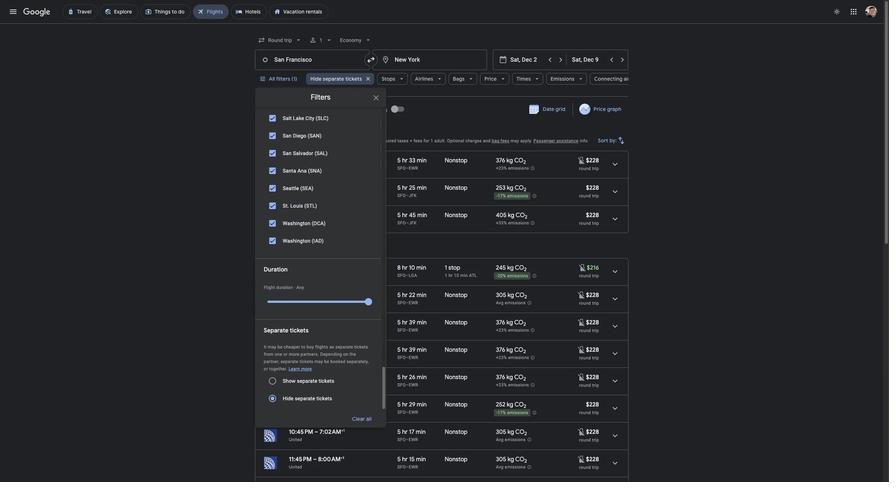 Task type: locate. For each thing, give the bounding box(es) containing it.
1 vertical spatial hide separate tickets
[[283, 396, 332, 402]]

seattle (sea)
[[283, 185, 314, 191]]

co inside 253 kg co 2
[[515, 184, 524, 192]]

2 $228 from the top
[[586, 184, 600, 192]]

1 vertical spatial any
[[297, 285, 304, 290]]

1 inside popup button
[[320, 37, 323, 43]]

– inside 7:00 am – 3:33 pm united
[[313, 157, 317, 164]]

sfo
[[398, 166, 406, 171], [398, 193, 406, 198], [398, 221, 406, 226], [398, 273, 406, 278], [398, 300, 406, 306], [398, 328, 406, 333], [398, 355, 406, 360], [398, 383, 406, 388], [398, 410, 406, 415], [398, 437, 406, 443], [398, 465, 406, 470]]

main content containing best departing flights
[[255, 100, 629, 482]]

2 for nonstop flight. element corresponding to 1:19 am
[[524, 349, 526, 355]]

Departure time: 10:54 PM. text field
[[289, 264, 313, 272]]

track
[[268, 106, 281, 113]]

all filters (1) button
[[255, 70, 303, 88]]

connecting airports
[[595, 76, 644, 82]]

228 US dollars text field
[[586, 212, 600, 219], [586, 346, 600, 354]]

1 san from the top
[[283, 133, 292, 139]]

10 round from the top
[[580, 438, 591, 443]]

hr inside 5 hr 25 min sfo – jfk
[[402, 184, 408, 192]]

376 kg co 2 for 3:33 pm
[[496, 157, 526, 165]]

2 for nonstop flight. element for 7:02 am
[[525, 431, 527, 437]]

1 stop flight. element
[[445, 264, 461, 273]]

2 39 from the top
[[409, 346, 416, 354]]

charges
[[466, 138, 482, 143]]

0 vertical spatial price
[[485, 76, 497, 82]]

hr for "total duration 5 hr 45 min." "element"
[[402, 212, 408, 219]]

buy
[[307, 345, 314, 350]]

flight details. leaves san francisco international airport at 2:40 pm on saturday, december 2 and arrives at newark liberty international airport at 11:19 pm on saturday, december 2. image
[[607, 318, 624, 335]]

5 nonstop from the top
[[445, 319, 468, 326]]

228 us dollars text field left flight details. leaves san francisco international airport at 4:40 pm on saturday, december 2 and arrives at newark liberty international airport at 1:19 am on sunday, december 3. image
[[586, 346, 600, 354]]

kg
[[507, 157, 513, 164], [507, 184, 514, 192], [508, 212, 515, 219], [508, 264, 514, 272], [508, 292, 514, 299], [507, 319, 513, 326], [507, 346, 513, 354], [507, 374, 513, 381], [507, 401, 514, 409], [508, 429, 514, 436], [508, 456, 514, 463]]

san
[[283, 133, 292, 139], [283, 150, 292, 156]]

1 inside 10:45 pm – 7:02 am + 1
[[344, 428, 345, 433]]

1 vertical spatial 10
[[454, 273, 459, 278]]

min right 33
[[417, 157, 427, 164]]

be down depending
[[324, 359, 329, 364]]

sfo inside 8 hr 10 min sfo – lga
[[398, 273, 406, 278]]

co for nonstop flight. element for 5:56 am
[[515, 374, 524, 381]]

this price for this flight doesn't include overhead bin access. if you need a carry-on bag, use the bags filter to update prices. image for 5 hr 26 min
[[578, 373, 586, 382]]

1 avg emissions from the top
[[496, 301, 526, 306]]

jfk inside 5 hr 45 min sfo – jfk
[[409, 221, 417, 226]]

$228 round trip for 252
[[580, 401, 600, 415]]

washington (dca)
[[283, 221, 326, 226]]

separate
[[323, 76, 344, 82], [336, 345, 353, 350], [281, 359, 299, 364], [297, 378, 318, 384], [295, 396, 315, 402]]

0 horizontal spatial on
[[285, 138, 290, 143]]

nonstop
[[445, 157, 468, 164], [445, 184, 468, 192], [445, 212, 468, 219], [445, 292, 468, 299], [445, 319, 468, 326], [445, 346, 468, 354], [445, 374, 468, 381], [445, 401, 468, 409], [445, 429, 468, 436], [445, 456, 468, 463]]

1 horizontal spatial price
[[594, 106, 606, 112]]

this price for this flight doesn't include overhead bin access. if you need a carry-on bag, use the bags filter to update prices. image down assistance
[[578, 156, 586, 165]]

Departure time: 10:40 PM. text field
[[289, 184, 314, 192]]

0 horizontal spatial be
[[278, 345, 283, 350]]

flights down (iad)
[[312, 245, 334, 254]]

ewr inside 5 hr 29 min sfo – ewr
[[409, 410, 418, 415]]

1 horizontal spatial may
[[315, 359, 323, 364]]

228 us dollars text field for 5 hr 22 min
[[586, 292, 600, 299]]

9 5 from the top
[[398, 429, 401, 436]]

find the best price region
[[255, 100, 629, 122]]

6 5 from the top
[[398, 346, 401, 354]]

sort by:
[[599, 137, 617, 144]]

flights left the as
[[315, 345, 328, 350]]

10 nonstop from the top
[[445, 456, 468, 463]]

10 $228 from the top
[[586, 456, 600, 463]]

4 ewr from the top
[[409, 355, 418, 360]]

1 376 kg co 2 from the top
[[496, 157, 526, 165]]

1 vertical spatial 305
[[496, 429, 507, 436]]

this price for this flight doesn't include overhead bin access. if you need a carry-on bag, use the bags filter to update prices. image
[[578, 156, 586, 165], [578, 291, 586, 300], [578, 318, 586, 327], [578, 346, 586, 354]]

0 vertical spatial avg
[[496, 301, 504, 306]]

2 total duration 5 hr 39 min. element from the top
[[398, 346, 445, 355]]

1 and from the left
[[303, 138, 310, 143]]

trip left flight details. leaves san francisco international airport at 2:40 pm on saturday, december 2 and arrives at newark liberty international airport at 11:19 pm on saturday, december 2. image
[[593, 328, 600, 333]]

hr for total duration 5 hr 22 min. "element"
[[402, 292, 408, 299]]

0 vertical spatial departing
[[272, 127, 306, 136]]

hr for total duration 5 hr 26 min. element
[[402, 374, 408, 381]]

dec 2 – 9
[[310, 106, 332, 113]]

5 inside 5 hr 17 min sfo – ewr
[[398, 429, 401, 436]]

kg inside '245 kg co 2'
[[508, 264, 514, 272]]

hide down show
[[283, 396, 294, 402]]

min right 29
[[417, 401, 427, 409]]

0 vertical spatial -
[[497, 194, 498, 199]]

kg inside the 405 kg co 2
[[508, 212, 515, 219]]

trip left flight details. leaves san francisco international airport at 1:15 pm on saturday, december 2 and arrives at newark liberty international airport at 9:37 pm on saturday, december 2. icon
[[593, 301, 600, 306]]

1 horizontal spatial and
[[483, 138, 491, 143]]

5 hr 39 min sfo – ewr up 26 at the bottom
[[398, 346, 427, 360]]

11 sfo from the top
[[398, 465, 406, 470]]

total duration 5 hr 26 min. element
[[398, 374, 445, 382]]

1 +23% from the top
[[496, 166, 507, 171]]

Arrival time: 1:19 AM on  Sunday, December 3. text field
[[318, 346, 341, 354]]

·
[[294, 285, 295, 290]]

10 nonstop flight. element from the top
[[445, 456, 468, 464]]

total duration 5 hr 39 min. element
[[398, 319, 445, 328], [398, 346, 445, 355]]

may inside main content
[[511, 138, 520, 143]]

9 nonstop flight. element from the top
[[445, 429, 468, 437]]

1 horizontal spatial hide
[[311, 76, 322, 82]]

sfo down total duration 5 hr 17 min. element
[[398, 437, 406, 443]]

5 inside 5 hr 29 min sfo – ewr
[[398, 401, 401, 409]]

6 round from the top
[[580, 328, 591, 333]]

– inside 5 hr 25 min sfo – jfk
[[406, 193, 409, 198]]

3:33 pm
[[318, 157, 339, 164]]

1 vertical spatial more
[[301, 367, 312, 372]]

0 vertical spatial any
[[363, 106, 373, 113]]

1 vertical spatial avg emissions
[[496, 437, 526, 443]]

3 avg from the top
[[496, 465, 504, 470]]

Departure text field
[[511, 50, 544, 70]]

this price for this flight doesn't include overhead bin access. if you need a carry-on bag, use the bags filter to update prices. image for 3:33 pm
[[578, 156, 586, 165]]

min right 26 at the bottom
[[417, 374, 427, 381]]

emissions
[[509, 166, 530, 171], [508, 194, 529, 199], [509, 221, 530, 226], [508, 274, 529, 279], [505, 301, 526, 306], [509, 328, 530, 333], [509, 355, 530, 360], [509, 383, 530, 388], [508, 410, 529, 416], [505, 437, 526, 443], [505, 465, 526, 470]]

santa
[[283, 168, 296, 174]]

0 vertical spatial more
[[289, 352, 300, 357]]

– inside 5 hr 26 min sfo – ewr
[[406, 383, 409, 388]]

3 united from the top
[[289, 328, 302, 333]]

2 $228 round trip from the top
[[580, 212, 600, 226]]

1 vertical spatial $228 round trip
[[580, 212, 600, 226]]

ewr inside 5 hr 17 min sfo – ewr
[[409, 437, 418, 443]]

1 vertical spatial or
[[264, 367, 268, 372]]

round trip left flight details. leaves san francisco international airport at 2:40 pm on saturday, december 2 and arrives at newark liberty international airport at 11:19 pm on saturday, december 2. image
[[580, 328, 600, 333]]

min inside 5 hr 15 min sfo – ewr
[[416, 456, 426, 463]]

1 vertical spatial -17% emissions
[[497, 410, 529, 416]]

3 - from the top
[[497, 410, 498, 416]]

round left "flight details. leaves san francisco international airport at 10:40 pm on saturday, december 2 and arrives at john f. kennedy international airport at 7:05 am on sunday, december 3." icon
[[580, 194, 591, 199]]

price left graph in the top right of the page
[[594, 106, 606, 112]]

kg inside 253 kg co 2
[[507, 184, 514, 192]]

more up 9:30 pm
[[301, 367, 312, 372]]

3 ewr from the top
[[409, 328, 418, 333]]

5 inside 5 hr 15 min sfo – ewr
[[398, 456, 401, 463]]

jfk inside 5 hr 25 min sfo – jfk
[[409, 193, 417, 198]]

1 228 us dollars text field from the top
[[586, 292, 600, 299]]

price
[[291, 138, 302, 143]]

for
[[424, 138, 430, 143]]

or
[[284, 352, 288, 357], [264, 367, 268, 372]]

$228 left flight details. leaves san francisco international airport at 9:30 pm on saturday, december 2 and arrives at newark liberty international airport at 5:56 am on sunday, december 3. icon
[[586, 374, 600, 381]]

8 $228 from the top
[[586, 401, 600, 409]]

more down cheaper
[[289, 352, 300, 357]]

7 ewr from the top
[[409, 437, 418, 443]]

0 horizontal spatial or
[[264, 367, 268, 372]]

2 inside '245 kg co 2'
[[525, 267, 527, 273]]

10:54 pm
[[289, 264, 313, 272]]

min inside 8 hr 10 min sfo – lga
[[417, 264, 427, 272]]

8 5 from the top
[[398, 401, 401, 409]]

round for flight details. leaves san francisco international airport at 10:45 pm on saturday, december 2 and arrives at newark liberty international airport at 7:02 am on sunday, december 3. icon at the bottom
[[580, 438, 591, 443]]

stops
[[382, 76, 396, 82]]

louis
[[291, 203, 303, 209]]

5 hr 39 min sfo – ewr
[[398, 319, 427, 333], [398, 346, 427, 360]]

2 round from the top
[[580, 194, 591, 199]]

leaves san francisco international airport at 4:40 pm on saturday, december 2 and arrives at newark liberty international airport at 1:19 am on sunday, december 3. element
[[289, 346, 341, 354]]

8 round trip from the top
[[580, 465, 600, 470]]

clear
[[352, 416, 365, 422]]

total duration 5 hr 39 min. element up total duration 5 hr 26 min. element
[[398, 346, 445, 355]]

0 horizontal spatial and
[[303, 138, 310, 143]]

1 horizontal spatial more
[[301, 367, 312, 372]]

ewr down 17
[[409, 437, 418, 443]]

round trip
[[580, 166, 600, 171], [580, 273, 600, 279], [580, 301, 600, 306], [580, 328, 600, 333], [580, 356, 600, 361], [580, 383, 600, 388], [580, 438, 600, 443], [580, 465, 600, 470]]

Departure time: 11:45 PM. text field
[[289, 456, 312, 463]]

10 sfo from the top
[[398, 437, 406, 443]]

trip left flight details. leaves san francisco international airport at 7:15 am on saturday, december 2 and arrives at john f. kennedy international airport at 4:00 pm on saturday, december 2. image
[[593, 221, 600, 226]]

as
[[330, 345, 334, 350]]

0 vertical spatial 17%
[[498, 194, 506, 199]]

3 305 from the top
[[496, 456, 507, 463]]

round trip for 5:56 am
[[580, 383, 600, 388]]

2 and from the left
[[483, 138, 491, 143]]

bag fees button
[[492, 138, 510, 143]]

co inside the 405 kg co 2
[[516, 212, 525, 219]]

min right 25
[[417, 184, 427, 192]]

optional
[[447, 138, 465, 143]]

2 - from the top
[[497, 274, 498, 279]]

on inside it may be cheaper to buy flights as separate tickets from one or more partners. depending on the partner, separate tickets may be booked separately, or together.
[[343, 352, 349, 357]]

2 inside 252 kg co 2
[[524, 404, 527, 410]]

hr inside "5 hr 22 min sfo – ewr"
[[402, 292, 408, 299]]

2:40 pm – 11:19 pm united
[[289, 319, 339, 333]]

8 nonstop from the top
[[445, 401, 468, 409]]

0 vertical spatial avg emissions
[[496, 301, 526, 306]]

ewr inside 5 hr 33 min sfo – ewr
[[409, 166, 418, 171]]

round trip down $228 text field on the top of the page
[[580, 166, 600, 171]]

2 vertical spatial avg emissions
[[496, 465, 526, 470]]

2 +23% from the top
[[496, 328, 507, 333]]

None text field
[[255, 50, 370, 70], [373, 50, 487, 70], [255, 50, 370, 70], [373, 50, 487, 70]]

$228 left flight details. leaves san francisco international airport at 10:45 pm on saturday, december 2 and arrives at newark liberty international airport at 7:02 am on sunday, december 3. icon at the bottom
[[586, 429, 600, 436]]

sfo inside 5 hr 17 min sfo – ewr
[[398, 437, 406, 443]]

this price for this flight doesn't include overhead bin access. if you need a carry-on bag, use the bags filter to update prices. image left flight details. leaves san francisco international airport at 2:40 pm on saturday, december 2 and arrives at newark liberty international airport at 11:19 pm on saturday, december 2. image
[[578, 318, 586, 327]]

– inside "5 hr 22 min sfo – ewr"
[[406, 300, 409, 306]]

nonstop for 6:59 am
[[445, 401, 468, 409]]

0 vertical spatial 39
[[409, 319, 416, 326]]

– inside 4:40 pm – 1:19 am + 1
[[313, 346, 316, 354]]

min right 22
[[417, 292, 427, 299]]

0 vertical spatial 305
[[496, 292, 507, 299]]

kg inside 252 kg co 2
[[507, 401, 514, 409]]

1 vertical spatial 39
[[409, 346, 416, 354]]

7 5 from the top
[[398, 374, 401, 381]]

round trip left flight details. leaves san francisco international airport at 4:40 pm on saturday, december 2 and arrives at newark liberty international airport at 1:19 am on sunday, december 3. image
[[580, 356, 600, 361]]

1 horizontal spatial on
[[343, 352, 349, 357]]

2 for nonstop flight. element corresponding to 11:19 pm
[[524, 321, 526, 328]]

1 this price for this flight doesn't include overhead bin access. if you need a carry-on bag, use the bags filter to update prices. image from the top
[[578, 156, 586, 165]]

17% down 253
[[498, 194, 506, 199]]

round trip for 11:19 pm
[[580, 328, 600, 333]]

hr left 15
[[402, 456, 408, 463]]

kg for total duration 5 hr 17 min. element
[[508, 429, 514, 436]]

1 vertical spatial washington
[[283, 238, 311, 244]]

5 inside 5 hr 33 min sfo – ewr
[[398, 157, 401, 164]]

1 vertical spatial 5 hr 39 min sfo – ewr
[[398, 346, 427, 360]]

305
[[496, 292, 507, 299], [496, 429, 507, 436], [496, 456, 507, 463]]

hr inside 5 hr 15 min sfo – ewr
[[402, 456, 408, 463]]

hide separate tickets inside popup button
[[311, 76, 362, 82]]

min inside 5 hr 45 min sfo – jfk
[[418, 212, 427, 219]]

jfk down 45
[[409, 221, 417, 226]]

hr inside 5 hr 33 min sfo – ewr
[[402, 157, 408, 164]]

min right 45
[[418, 212, 427, 219]]

228 US dollars text field
[[586, 292, 600, 299], [586, 456, 600, 463]]

be
[[278, 345, 283, 350], [324, 359, 329, 364]]

3 +23% emissions from the top
[[496, 355, 530, 360]]

convenience
[[312, 138, 337, 143]]

$228 for flight details. leaves san francisco international airport at 11:45 pm on saturday, december 2 and arrives at newark liberty international airport at 8:00 am on sunday, december 3. icon
[[586, 456, 600, 463]]

0 horizontal spatial fees
[[414, 138, 423, 143]]

avg emissions for 5 hr 15 min
[[496, 465, 526, 470]]

hr inside 5 hr 29 min sfo – ewr
[[402, 401, 408, 409]]

+ inside 10:45 pm – 7:02 am + 1
[[342, 428, 344, 433]]

min for total duration 5 hr 22 min. "element"
[[417, 292, 427, 299]]

5 down "5 hr 22 min sfo – ewr"
[[398, 319, 401, 326]]

-20% emissions
[[497, 274, 529, 279]]

jfk
[[409, 193, 417, 198], [409, 221, 417, 226]]

min inside 5 hr 33 min sfo – ewr
[[417, 157, 427, 164]]

hr left 17
[[402, 429, 408, 436]]

flight details. leaves san francisco international airport at 7:00 am on saturday, december 2 and arrives at newark liberty international airport at 3:33 pm on saturday, december 2. image
[[607, 156, 624, 173]]

11 round from the top
[[580, 465, 591, 470]]

avg
[[496, 301, 504, 306], [496, 437, 504, 443], [496, 465, 504, 470]]

$228 round trip left "flight details. leaves san francisco international airport at 10:40 pm on saturday, december 2 and arrives at john f. kennedy international airport at 7:05 am on sunday, december 3." icon
[[580, 184, 600, 199]]

nonstop for 7:02 am
[[445, 429, 468, 436]]

min right 15
[[416, 456, 426, 463]]

5 228 us dollars text field from the top
[[586, 429, 600, 436]]

0 vertical spatial 5 hr 39 min sfo – ewr
[[398, 319, 427, 333]]

ranked based on price and convenience
[[255, 138, 337, 143]]

1 fees from the left
[[414, 138, 423, 143]]

2 vertical spatial 305 kg co 2
[[496, 456, 527, 464]]

305 kg co 2 for 5 hr 15 min
[[496, 456, 527, 464]]

round left flight details. leaves san francisco international airport at 1:15 pm on saturday, december 2 and arrives at newark liberty international airport at 9:37 pm on saturday, december 2. icon
[[580, 301, 591, 306]]

min inside the 1 stop 1 hr 10 min atl
[[461, 273, 468, 278]]

lake
[[293, 115, 304, 121]]

sfo inside 5 hr 33 min sfo – ewr
[[398, 166, 406, 171]]

Arrival time: 7:02 AM on  Sunday, December 3. text field
[[320, 428, 345, 436]]

0 vertical spatial 228 us dollars text field
[[586, 292, 600, 299]]

4 trip from the top
[[593, 273, 600, 279]]

305 for 5 hr 17 min
[[496, 429, 507, 436]]

ewr down 29
[[409, 410, 418, 415]]

– inside 8 hr 10 min sfo – lga
[[406, 273, 409, 278]]

5 left 26 at the bottom
[[398, 374, 401, 381]]

228 us dollars text field left flight details. leaves san francisco international airport at 11:45 pm on saturday, december 2 and arrives at newark liberty international airport at 8:00 am on sunday, december 3. icon
[[586, 456, 600, 463]]

hr left 45
[[402, 212, 408, 219]]

0 vertical spatial or
[[284, 352, 288, 357]]

$228 round trip left flight details. leaves san francisco international airport at 10:30 pm on saturday, december 2 and arrives at newark liberty international airport at 6:59 am on sunday, december 3. icon
[[580, 401, 600, 415]]

0 horizontal spatial 10
[[409, 264, 415, 272]]

$228 left flight details. leaves san francisco international airport at 11:45 pm on saturday, december 2 and arrives at newark liberty international airport at 8:00 am on sunday, december 3. icon
[[586, 456, 600, 463]]

ewr
[[409, 166, 418, 171], [409, 300, 418, 306], [409, 328, 418, 333], [409, 355, 418, 360], [409, 383, 418, 388], [409, 410, 418, 415], [409, 437, 418, 443], [409, 465, 418, 470]]

228 us dollars text field for 5 hr 39 min
[[586, 319, 600, 326]]

hide
[[311, 76, 322, 82], [283, 396, 294, 402]]

sfo down total duration 5 hr 15 min. element
[[398, 465, 406, 470]]

round for flight details. leaves san francisco international airport at 1:15 pm on saturday, december 2 and arrives at newark liberty international airport at 9:37 pm on saturday, december 2. icon
[[580, 301, 591, 306]]

1 avg from the top
[[496, 301, 504, 306]]

min for total duration 5 hr 26 min. element
[[417, 374, 427, 381]]

5 left 29
[[398, 401, 401, 409]]

hr for total duration 5 hr 17 min. element
[[402, 429, 408, 436]]

min inside 5 hr 25 min sfo – jfk
[[417, 184, 427, 192]]

flights for other departing flights
[[312, 245, 334, 254]]

4 this price for this flight doesn't include overhead bin access. if you need a carry-on bag, use the bags filter to update prices. image from the top
[[578, 346, 586, 354]]

5 left 33
[[398, 157, 401, 164]]

leaves san francisco international airport at 11:45 pm on saturday, december 2 and arrives at newark liberty international airport at 8:00 am on sunday, december 3. element
[[289, 456, 344, 463]]

washington for washington (dca)
[[283, 221, 311, 226]]

39 down "5 hr 22 min sfo – ewr"
[[409, 319, 416, 326]]

2 avg from the top
[[496, 437, 504, 443]]

1 39 from the top
[[409, 319, 416, 326]]

sfo for "total duration 5 hr 45 min." "element"
[[398, 221, 406, 226]]

1 vertical spatial hide
[[283, 396, 294, 402]]

hide inside separate tickets option group
[[283, 396, 294, 402]]

min for total duration 5 hr 15 min. element
[[416, 456, 426, 463]]

-17% emissions down 253 kg co 2
[[497, 194, 529, 199]]

sfo down total duration 5 hr 29 min. element
[[398, 410, 406, 415]]

1 vertical spatial san
[[283, 150, 292, 156]]

10:45 pm
[[289, 429, 313, 436]]

total duration 5 hr 45 min. element
[[398, 212, 445, 220]]

1 228 us dollars text field from the top
[[586, 184, 600, 192]]

hr for total duration 5 hr 15 min. element
[[402, 456, 408, 463]]

1 vertical spatial 17%
[[498, 410, 506, 416]]

sfo down '8' at the left of page
[[398, 273, 406, 278]]

0 vertical spatial washington
[[283, 221, 311, 226]]

0 vertical spatial total duration 5 hr 39 min. element
[[398, 319, 445, 328]]

228 us dollars text field for 5 hr 15 min
[[586, 456, 600, 463]]

round trip left flight details. leaves san francisco international airport at 10:45 pm on saturday, december 2 and arrives at newark liberty international airport at 7:02 am on sunday, december 3. icon at the bottom
[[580, 438, 600, 443]]

$228 left flight details. leaves san francisco international airport at 4:40 pm on saturday, december 2 and arrives at newark liberty international airport at 1:19 am on sunday, december 3. image
[[586, 346, 600, 354]]

+ for 7:02 am
[[342, 428, 344, 433]]

nonstop flight. element for 1:19 am
[[445, 346, 468, 355]]

5 inside 5 hr 26 min sfo – ewr
[[398, 374, 401, 381]]

228 us dollars text field left flight details. leaves san francisco international airport at 9:30 pm on saturday, december 2 and arrives at newark liberty international airport at 5:56 am on sunday, december 3. icon
[[586, 374, 600, 381]]

6 nonstop from the top
[[445, 346, 468, 354]]

ewr inside "5 hr 22 min sfo – ewr"
[[409, 300, 418, 306]]

1 vertical spatial on
[[343, 352, 349, 357]]

4 round from the top
[[580, 273, 591, 279]]

2 -17% emissions from the top
[[497, 410, 529, 416]]

2 for nonstop flight. element associated with 8:00 am
[[525, 458, 527, 464]]

2 vertical spatial $228 round trip
[[580, 401, 600, 415]]

hr inside 5 hr 26 min sfo – ewr
[[402, 374, 408, 381]]

1 washington from the top
[[283, 221, 311, 226]]

5 round from the top
[[580, 301, 591, 306]]

sfo down total duration 5 hr 25 min. element
[[398, 193, 406, 198]]

1 vertical spatial jfk
[[409, 221, 417, 226]]

may
[[511, 138, 520, 143], [268, 345, 277, 350], [315, 359, 323, 364]]

0 vertical spatial -17% emissions
[[497, 194, 529, 199]]

round left flight details. leaves san francisco international airport at 2:40 pm on saturday, december 2 and arrives at newark liberty international airport at 11:19 pm on saturday, december 2. image
[[580, 328, 591, 333]]

– inside 5 hr 29 min sfo – ewr
[[406, 410, 409, 415]]

ewr inside 5 hr 15 min sfo – ewr
[[409, 465, 418, 470]]

trip for flight details. leaves san francisco international airport at 4:40 pm on saturday, december 2 and arrives at newark liberty international airport at 1:19 am on sunday, december 3. image
[[593, 356, 600, 361]]

0 vertical spatial may
[[511, 138, 520, 143]]

1 vertical spatial 305 kg co 2
[[496, 429, 527, 437]]

flight duration · any
[[264, 285, 304, 290]]

10 down the stop
[[454, 273, 459, 278]]

total duration 5 hr 29 min. element
[[398, 401, 445, 410]]

co for nonstop flight. element for 7:02 am
[[516, 429, 525, 436]]

1 stop 1 hr 10 min atl
[[445, 264, 477, 278]]

ewr down 15
[[409, 465, 418, 470]]

-17% emissions for 252
[[497, 410, 529, 416]]

flights for best departing flights
[[307, 127, 328, 136]]

main menu image
[[9, 7, 18, 16]]

5 round trip from the top
[[580, 356, 600, 361]]

4 5 from the top
[[398, 292, 401, 299]]

sfo inside "5 hr 22 min sfo – ewr"
[[398, 300, 406, 306]]

sfo inside 5 hr 26 min sfo – ewr
[[398, 383, 406, 388]]

3 +23% from the top
[[496, 355, 507, 360]]

round
[[580, 166, 591, 171], [580, 194, 591, 199], [580, 221, 591, 226], [580, 273, 591, 279], [580, 301, 591, 306], [580, 328, 591, 333], [580, 356, 591, 361], [580, 383, 591, 388], [580, 410, 591, 415], [580, 438, 591, 443], [580, 465, 591, 470]]

0 vertical spatial san
[[283, 133, 292, 139]]

1 $228 round trip from the top
[[580, 184, 600, 199]]

ewr for 11:19 pm
[[409, 328, 418, 333]]

1 vertical spatial departing
[[277, 245, 311, 254]]

5 hr 39 min sfo – ewr down "5 hr 22 min sfo – ewr"
[[398, 319, 427, 333]]

san up 7:00 am
[[283, 150, 292, 156]]

228 us dollars text field left flight details. leaves san francisco international airport at 10:30 pm on saturday, december 2 and arrives at newark liberty international airport at 6:59 am on sunday, december 3. icon
[[586, 401, 600, 409]]

1 305 kg co 2 from the top
[[496, 292, 527, 300]]

trip
[[593, 166, 600, 171], [593, 194, 600, 199], [593, 221, 600, 226], [593, 273, 600, 279], [593, 301, 600, 306], [593, 328, 600, 333], [593, 356, 600, 361], [593, 383, 600, 388], [593, 410, 600, 415], [593, 438, 600, 443], [593, 465, 600, 470]]

1:19 am
[[318, 346, 337, 354]]

round left flight details. leaves san francisco international airport at 4:40 pm on saturday, december 2 and arrives at newark liberty international airport at 1:19 am on sunday, december 3. image
[[580, 356, 591, 361]]

1 inside 11:45 pm – 8:00 am + 1
[[343, 456, 344, 460]]

sfo down total duration 5 hr 22 min. "element"
[[398, 300, 406, 306]]

3 228 us dollars text field from the top
[[586, 374, 600, 381]]

kg for total duration 5 hr 15 min. element
[[508, 456, 514, 463]]

0 horizontal spatial hide
[[283, 396, 294, 402]]

2 vertical spatial flights
[[315, 345, 328, 350]]

min for total duration 5 hr 17 min. element
[[416, 429, 426, 436]]

trip left flight details. leaves san francisco international airport at 10:30 pm on saturday, december 2 and arrives at newark liberty international airport at 6:59 am on sunday, december 3. icon
[[593, 410, 600, 415]]

1 horizontal spatial be
[[324, 359, 329, 364]]

trip for flight details. leaves san francisco international airport at 9:30 pm on saturday, december 2 and arrives at newark liberty international airport at 5:56 am on sunday, december 3. icon
[[593, 383, 600, 388]]

this price for this flight doesn't include overhead bin access. if you need a carry-on bag, use the bags filter to update prices. image
[[579, 263, 587, 272], [578, 373, 586, 382], [578, 428, 586, 436], [578, 455, 586, 464]]

1 horizontal spatial any
[[363, 106, 373, 113]]

5 for 1:19 am
[[398, 346, 401, 354]]

total duration 5 hr 39 min. element down "5 hr 22 min sfo – ewr"
[[398, 319, 445, 328]]

stops button
[[378, 70, 408, 88]]

united down the departure time: 2:40 pm. text field in the left bottom of the page
[[289, 328, 302, 333]]

0 vertical spatial 305 kg co 2
[[496, 292, 527, 300]]

4 round trip from the top
[[580, 328, 600, 333]]

1 vertical spatial -
[[497, 274, 498, 279]]

2 for 3:33 pm's nonstop flight. element
[[524, 159, 526, 165]]

trip left flight details. leaves san francisco international airport at 11:45 pm on saturday, december 2 and arrives at newark liberty international airport at 8:00 am on sunday, december 3. icon
[[593, 465, 600, 470]]

+ inside 11:45 pm – 8:00 am + 1
[[341, 456, 343, 460]]

united
[[289, 166, 302, 171], [289, 300, 302, 306], [289, 328, 302, 333], [289, 355, 302, 360], [289, 383, 302, 388], [289, 437, 302, 443], [289, 465, 302, 470]]

3 this price for this flight doesn't include overhead bin access. if you need a carry-on bag, use the bags filter to update prices. image from the top
[[578, 318, 586, 327]]

nonstop flight. element for 6:59 am
[[445, 401, 468, 410]]

8 nonstop flight. element from the top
[[445, 401, 468, 410]]

1 vertical spatial be
[[324, 359, 329, 364]]

main content
[[255, 100, 629, 482]]

– inside 5 hr 33 min sfo – ewr
[[406, 166, 409, 171]]

2 +23% emissions from the top
[[496, 328, 530, 333]]

1 376 from the top
[[496, 157, 506, 164]]

2:40 pm
[[289, 319, 311, 326]]

0 horizontal spatial more
[[289, 352, 300, 357]]

min inside 5 hr 29 min sfo – ewr
[[417, 401, 427, 409]]

- for 245
[[497, 274, 498, 279]]

this price for this flight doesn't include overhead bin access. if you need a carry-on bag, use the bags filter to update prices. image left flight details. leaves san francisco international airport at 4:40 pm on saturday, december 2 and arrives at newark liberty international airport at 1:19 am on sunday, december 3. image
[[578, 346, 586, 354]]

grid
[[556, 106, 566, 112]]

2 vertical spatial -
[[497, 410, 498, 416]]

nonstop for 5:56 am
[[445, 374, 468, 381]]

7 nonstop flight. element from the top
[[445, 374, 468, 382]]

1 nonstop flight. element from the top
[[445, 157, 468, 165]]

7 trip from the top
[[593, 356, 600, 361]]

+33% emissions
[[496, 221, 530, 226]]

flight details. leaves san francisco international airport at 10:54 pm on saturday, december 2 and arrives at laguardia airport at 10:04 am on sunday, december 3. image
[[607, 263, 624, 280]]

trip down $216 at the bottom
[[593, 273, 600, 279]]

flight
[[264, 285, 275, 290]]

hr for total duration 5 hr 39 min. 'element' associated with 1:19 am
[[402, 346, 408, 354]]

7 round trip from the top
[[580, 438, 600, 443]]

228 US dollars text field
[[586, 157, 600, 164]]

jfk down 25
[[409, 193, 417, 198]]

$228 for flight details. leaves san francisco international airport at 10:45 pm on saturday, december 2 and arrives at newark liberty international airport at 7:02 am on sunday, december 3. icon at the bottom
[[586, 429, 600, 436]]

hr for total duration 5 hr 39 min. 'element' corresponding to 11:19 pm
[[402, 319, 408, 326]]

2 vertical spatial 305
[[496, 456, 507, 463]]

and right price
[[303, 138, 310, 143]]

sfo down total duration 5 hr 26 min. element
[[398, 383, 406, 388]]

learn more about tracked prices image
[[299, 106, 306, 113]]

sfo for total duration 5 hr 17 min. element
[[398, 437, 406, 443]]

co for nonstop flight. element associated with 8:00 am
[[516, 456, 525, 463]]

376 kg co 2 for 11:19 pm
[[496, 319, 526, 328]]

11:45 pm
[[289, 456, 312, 463]]

stop
[[449, 264, 461, 272]]

10 inside the 1 stop 1 hr 10 min atl
[[454, 273, 459, 278]]

-17% emissions down 252 kg co 2
[[497, 410, 529, 416]]

1 ewr from the top
[[409, 166, 418, 171]]

fees left for at left
[[414, 138, 423, 143]]

None field
[[255, 34, 305, 47], [337, 34, 375, 47], [255, 34, 305, 47], [337, 34, 375, 47]]

– inside 5 hr 45 min sfo – jfk
[[406, 221, 409, 226]]

228 us dollars text field left flight details. leaves san francisco international airport at 7:15 am on saturday, december 2 and arrives at john f. kennedy international airport at 4:00 pm on saturday, december 2. image
[[586, 212, 600, 219]]

1 horizontal spatial or
[[284, 352, 288, 357]]

2 inside the 405 kg co 2
[[525, 214, 528, 220]]

0 vertical spatial 10
[[409, 264, 415, 272]]

Departure time: 4:40 PM. text field
[[289, 346, 311, 354]]

0 vertical spatial jfk
[[409, 193, 417, 198]]

-17% emissions
[[497, 194, 529, 199], [497, 410, 529, 416]]

1 -17% emissions from the top
[[497, 194, 529, 199]]

and left bag
[[483, 138, 491, 143]]

5 up 5 hr 26 min sfo – ewr
[[398, 346, 401, 354]]

date grid button
[[524, 103, 572, 116]]

None search field
[[255, 0, 656, 428]]

8 hr 10 min sfo – lga
[[398, 264, 427, 278]]

sfo inside 5 hr 25 min sfo – jfk
[[398, 193, 406, 198]]

+23% for 5:56 am
[[496, 383, 507, 388]]

39 up 26 at the bottom
[[409, 346, 416, 354]]

+ inside 4:40 pm – 1:19 am + 1
[[337, 346, 339, 351]]

min inside 5 hr 17 min sfo – ewr
[[416, 429, 426, 436]]

sfo for total duration 5 hr 26 min. element
[[398, 383, 406, 388]]

kg for "total duration 5 hr 45 min." "element"
[[508, 212, 515, 219]]

1 round from the top
[[580, 166, 591, 171]]

+23% emissions for 3:33 pm
[[496, 166, 530, 171]]

376 for 3:33 pm
[[496, 157, 506, 164]]

2 horizontal spatial may
[[511, 138, 520, 143]]

1 vertical spatial 228 us dollars text field
[[586, 456, 600, 463]]

1 nonstop from the top
[[445, 157, 468, 164]]

1 horizontal spatial 10
[[454, 273, 459, 278]]

on left the
[[343, 352, 349, 357]]

6 round trip from the top
[[580, 383, 600, 388]]

min inside 5 hr 26 min sfo – ewr
[[417, 374, 427, 381]]

2 vertical spatial avg
[[496, 465, 504, 470]]

trip left "flight details. leaves san francisco international airport at 10:40 pm on saturday, december 2 and arrives at john f. kennedy international airport at 7:05 am on sunday, december 3." icon
[[593, 194, 600, 199]]

5 hr 25 min sfo – jfk
[[398, 184, 427, 198]]

kg for total duration 5 hr 26 min. element
[[507, 374, 513, 381]]

trip left flight details. leaves san francisco international airport at 10:45 pm on saturday, december 2 and arrives at newark liberty international airport at 7:02 am on sunday, december 3. icon at the bottom
[[593, 438, 600, 443]]

total duration 5 hr 33 min. element
[[398, 157, 445, 165]]

10 up lga
[[409, 264, 415, 272]]

1 vertical spatial may
[[268, 345, 277, 350]]

round trip for 7:02 am
[[580, 438, 600, 443]]

1 +23% emissions from the top
[[496, 166, 530, 171]]

1 vertical spatial flights
[[312, 245, 334, 254]]

Return text field
[[572, 50, 606, 70]]

sfo inside 5 hr 45 min sfo – jfk
[[398, 221, 406, 226]]

8 sfo from the top
[[398, 383, 406, 388]]

$228 left flight details. leaves san francisco international airport at 7:15 am on saturday, december 2 and arrives at john f. kennedy international airport at 4:00 pm on saturday, december 2. image
[[586, 212, 600, 219]]

united down "10:45 pm"
[[289, 437, 302, 443]]

3 $228 round trip from the top
[[580, 401, 600, 415]]

leaves san francisco international airport at 9:30 pm on saturday, december 2 and arrives at newark liberty international airport at 5:56 am on sunday, december 3. element
[[289, 374, 342, 381]]

co for 2nd nonstop flight. element from the top of the page
[[515, 184, 524, 192]]

39 for 11:19 pm
[[409, 319, 416, 326]]

+23% emissions for 11:19 pm
[[496, 328, 530, 333]]

round left flight details. leaves san francisco international airport at 11:45 pm on saturday, december 2 and arrives at newark liberty international airport at 8:00 am on sunday, december 3. icon
[[580, 465, 591, 470]]

0 horizontal spatial any
[[297, 285, 304, 290]]

price inside button
[[594, 106, 606, 112]]

- down 253
[[497, 194, 498, 199]]

9 sfo from the top
[[398, 410, 406, 415]]

228 US dollars text field
[[586, 184, 600, 192], [586, 319, 600, 326], [586, 374, 600, 381], [586, 401, 600, 409], [586, 429, 600, 436]]

– inside 9:30 pm – 5:56 am united
[[312, 374, 316, 381]]

252 kg co 2
[[496, 401, 527, 410]]

ewr inside 5 hr 26 min sfo – ewr
[[409, 383, 418, 388]]

1 horizontal spatial fees
[[501, 138, 510, 143]]

0 vertical spatial $228 round trip
[[580, 184, 600, 199]]

min right 17
[[416, 429, 426, 436]]

– inside 2:40 pm – 11:19 pm united
[[312, 319, 316, 326]]

6 ewr from the top
[[409, 410, 418, 415]]

0 horizontal spatial price
[[485, 76, 497, 82]]

sfo inside 5 hr 29 min sfo – ewr
[[398, 410, 406, 415]]

min inside "5 hr 22 min sfo – ewr"
[[417, 292, 427, 299]]

hide up filters
[[311, 76, 322, 82]]

avg emissions for 5 hr 17 min
[[496, 437, 526, 443]]

round for flight details. leaves san francisco international airport at 7:00 am on saturday, december 2 and arrives at newark liberty international airport at 3:33 pm on saturday, december 2. image at the top right of page
[[580, 166, 591, 171]]

5:56 am
[[317, 374, 339, 381]]

sfo inside 5 hr 15 min sfo – ewr
[[398, 465, 406, 470]]

1 17% from the top
[[498, 194, 506, 199]]

2 for 6:59 am nonstop flight. element
[[524, 404, 527, 410]]

hr inside 5 hr 45 min sfo – jfk
[[402, 212, 408, 219]]

airlines button
[[411, 70, 446, 88]]

trip left flight details. leaves san francisco international airport at 9:30 pm on saturday, december 2 and arrives at newark liberty international airport at 5:56 am on sunday, december 3. icon
[[593, 383, 600, 388]]

sacramento (smf)
[[283, 98, 327, 104]]

sfo for "total duration 8 hr 10 min." element
[[398, 273, 406, 278]]

hr inside 5 hr 17 min sfo – ewr
[[402, 429, 408, 436]]

hr inside 8 hr 10 min sfo – lga
[[402, 264, 408, 272]]

co inside 252 kg co 2
[[515, 401, 524, 409]]

trip left flight details. leaves san francisco international airport at 4:40 pm on saturday, december 2 and arrives at newark liberty international airport at 1:19 am on sunday, december 3. image
[[593, 356, 600, 361]]

1 5 hr 39 min sfo – ewr from the top
[[398, 319, 427, 333]]

0 vertical spatial hide
[[311, 76, 322, 82]]

price inside popup button
[[485, 76, 497, 82]]

+
[[410, 138, 413, 143], [337, 346, 339, 351], [342, 428, 344, 433], [341, 456, 343, 460]]

5 united from the top
[[289, 383, 302, 388]]

nonstop flight. element
[[445, 157, 468, 165], [445, 184, 468, 193], [445, 212, 468, 220], [445, 292, 468, 300], [445, 319, 468, 328], [445, 346, 468, 355], [445, 374, 468, 382], [445, 401, 468, 410], [445, 429, 468, 437], [445, 456, 468, 464]]

round left flight details. leaves san francisco international airport at 10:45 pm on saturday, december 2 and arrives at newark liberty international airport at 7:02 am on sunday, december 3. icon at the bottom
[[580, 438, 591, 443]]

- down 252
[[497, 410, 498, 416]]

avg for 5 hr 22 min
[[496, 301, 504, 306]]

1 round trip from the top
[[580, 166, 600, 171]]

376 kg co 2
[[496, 157, 526, 165], [496, 319, 526, 328], [496, 346, 526, 355], [496, 374, 526, 382]]

date
[[543, 106, 555, 112]]

round left flight details. leaves san francisco international airport at 7:15 am on saturday, december 2 and arrives at john f. kennedy international airport at 4:00 pm on saturday, december 2. image
[[580, 221, 591, 226]]

2 nonstop flight. element from the top
[[445, 184, 468, 193]]

(sna)
[[308, 168, 322, 174]]

$228 for flight details. leaves san francisco international airport at 4:40 pm on saturday, december 2 and arrives at newark liberty international airport at 1:19 am on sunday, december 3. image
[[586, 346, 600, 354]]

round trip left flight details. leaves san francisco international airport at 11:45 pm on saturday, december 2 and arrives at newark liberty international airport at 8:00 am on sunday, december 3. icon
[[580, 465, 600, 470]]

none search field containing filters
[[255, 0, 656, 428]]

emissions for nonstop flight. element for 5:56 am
[[509, 383, 530, 388]]

2 376 kg co 2 from the top
[[496, 319, 526, 328]]

layover (1 of 1) is a 1 hr 10 min layover at hartsfield-jackson atlanta international airport in atlanta. element
[[445, 273, 493, 279]]

4 $228 from the top
[[586, 292, 600, 299]]

0 vertical spatial hide separate tickets
[[311, 76, 362, 82]]

prices include required taxes + fees for 1 adult. optional charges and bag fees may apply. passenger assistance
[[350, 138, 579, 143]]

assistance
[[557, 138, 579, 143]]

san for san salvador (sal)
[[283, 150, 292, 156]]

departing
[[272, 127, 306, 136], [277, 245, 311, 254]]

4 376 from the top
[[496, 374, 506, 381]]

total duration 5 hr 17 min. element
[[398, 429, 445, 437]]

this price for this flight doesn't include overhead bin access. if you need a carry-on bag, use the bags filter to update prices. image left flight details. leaves san francisco international airport at 10:54 pm on saturday, december 2 and arrives at laguardia airport at 10:04 am on sunday, december 3. image
[[579, 263, 587, 272]]

2 avg emissions from the top
[[496, 437, 526, 443]]

(iad)
[[312, 238, 324, 244]]

hr down 1 stop flight. element
[[449, 273, 453, 278]]

1 vertical spatial price
[[594, 106, 606, 112]]

0 vertical spatial flights
[[307, 127, 328, 136]]

total duration 5 hr 15 min. element
[[398, 456, 445, 464]]

6 sfo from the top
[[398, 328, 406, 333]]

– inside 11:45 pm – 8:00 am + 1
[[313, 456, 317, 463]]

best
[[255, 127, 270, 136]]

1 vertical spatial total duration 5 hr 39 min. element
[[398, 346, 445, 355]]

5 left 15
[[398, 456, 401, 463]]

$228 for flight details. leaves san francisco international airport at 1:15 pm on saturday, december 2 and arrives at newark liberty international airport at 9:37 pm on saturday, december 2. icon
[[586, 292, 600, 299]]

4 sfo from the top
[[398, 273, 406, 278]]

$228 left "flight details. leaves san francisco international airport at 10:40 pm on saturday, december 2 and arrives at john f. kennedy international airport at 7:05 am on sunday, december 3." icon
[[586, 184, 600, 192]]

sfo down "5 hr 22 min sfo – ewr"
[[398, 328, 406, 333]]

hide inside hide separate tickets popup button
[[311, 76, 322, 82]]

round down $216 at the bottom
[[580, 273, 591, 279]]

1 vertical spatial avg
[[496, 437, 504, 443]]

the
[[350, 352, 356, 357]]

hr for total duration 5 hr 33 min. element
[[402, 157, 408, 164]]

2 228 us dollars text field from the top
[[586, 319, 600, 326]]

$228 round trip for 405
[[580, 212, 600, 226]]

1 vertical spatial 228 us dollars text field
[[586, 346, 600, 354]]

be up one
[[278, 345, 283, 350]]

0 vertical spatial 228 us dollars text field
[[586, 212, 600, 219]]

2 for 2nd nonstop flight. element from the top of the page
[[524, 187, 527, 193]]

2 inside 253 kg co 2
[[524, 187, 527, 193]]

8 ewr from the top
[[409, 465, 418, 470]]

45
[[409, 212, 416, 219]]

any inside search box
[[297, 285, 304, 290]]

4 united from the top
[[289, 355, 302, 360]]



Task type: describe. For each thing, give the bounding box(es) containing it.
216 US dollars text field
[[587, 264, 600, 272]]

0 vertical spatial be
[[278, 345, 283, 350]]

co for 7th nonstop flight. element from the bottom of the page
[[516, 292, 525, 299]]

ranked
[[255, 138, 270, 143]]

(sal)
[[315, 150, 328, 156]]

nonstop for 3:33 pm
[[445, 157, 468, 164]]

7:00 am – 3:33 pm united
[[289, 157, 339, 171]]

swap origin and destination. image
[[367, 55, 376, 64]]

15
[[409, 456, 415, 463]]

flight details. leaves san francisco international airport at 11:45 pm on saturday, december 2 and arrives at newark liberty international airport at 8:00 am on sunday, december 3. image
[[607, 455, 624, 472]]

trip for flight details. leaves san francisco international airport at 1:15 pm on saturday, december 2 and arrives at newark liberty international airport at 9:37 pm on saturday, december 2. icon
[[593, 301, 600, 306]]

(smf)
[[312, 98, 327, 104]]

co for nonstop flight. element corresponding to 11:19 pm
[[515, 319, 524, 326]]

avg for 5 hr 17 min
[[496, 437, 504, 443]]

nonstop flight. element for 8:00 am
[[445, 456, 468, 464]]

clear all button
[[344, 410, 381, 428]]

salt
[[283, 115, 292, 121]]

6 united from the top
[[289, 437, 302, 443]]

11:45 pm – 8:00 am + 1
[[289, 456, 344, 463]]

lga
[[409, 273, 417, 278]]

4 nonstop from the top
[[445, 292, 468, 299]]

hr for "total duration 8 hr 10 min." element
[[402, 264, 408, 272]]

united inside 7:00 am – 3:33 pm united
[[289, 166, 302, 171]]

Arrival time: 8:00 AM on  Sunday, December 3. text field
[[318, 456, 344, 463]]

avg for 5 hr 15 min
[[496, 465, 504, 470]]

min up total duration 5 hr 26 min. element
[[417, 346, 427, 354]]

3 376 kg co 2 from the top
[[496, 346, 526, 355]]

sfo for total duration 5 hr 29 min. element
[[398, 410, 406, 415]]

2 round trip from the top
[[580, 273, 600, 279]]

2 for 8th nonstop flight. element from the bottom
[[525, 214, 528, 220]]

3 round from the top
[[580, 221, 591, 226]]

united inside the 1:15 pm united
[[289, 300, 302, 306]]

ewr for 6:59 am
[[409, 410, 418, 415]]

$216
[[587, 264, 600, 272]]

376 for 11:19 pm
[[496, 319, 506, 326]]

san for san diego (san)
[[283, 133, 292, 139]]

5 for 11:19 pm
[[398, 319, 401, 326]]

1 inside 4:40 pm – 1:19 am + 1
[[339, 346, 341, 351]]

passenger assistance button
[[534, 138, 579, 143]]

atl
[[469, 273, 477, 278]]

any inside find the best price "region"
[[363, 106, 373, 113]]

39 for 1:19 am
[[409, 346, 416, 354]]

ewr for 3:33 pm
[[409, 166, 418, 171]]

– inside 5 hr 15 min sfo – ewr
[[406, 465, 409, 470]]

2 for nonstop flight. element for 5:56 am
[[524, 376, 526, 382]]

nonstop for 8:00 am
[[445, 456, 468, 463]]

san diego (san)
[[283, 133, 322, 139]]

5 inside 5 hr 45 min sfo – jfk
[[398, 212, 401, 219]]

3 nonstop flight. element from the top
[[445, 212, 468, 220]]

hr inside the 1 stop 1 hr 10 min atl
[[449, 273, 453, 278]]

cheaper
[[284, 345, 300, 350]]

5 hr 45 min sfo – jfk
[[398, 212, 427, 226]]

10:30 pm
[[289, 401, 314, 409]]

26
[[409, 374, 416, 381]]

passenger
[[534, 138, 556, 143]]

leaves san francisco international airport at 10:30 pm on saturday, december 2 and arrives at newark liberty international airport at 6:59 am on sunday, december 3. element
[[289, 401, 345, 409]]

5 hr 29 min sfo – ewr
[[398, 401, 427, 415]]

salt lake city (slc)
[[283, 115, 329, 121]]

change appearance image
[[829, 3, 846, 20]]

10:30 pm – 6:59 am
[[289, 401, 341, 409]]

connecting
[[595, 76, 623, 82]]

leaves san francisco international airport at 2:40 pm on saturday, december 2 and arrives at newark liberty international airport at 11:19 pm on saturday, december 2. element
[[289, 319, 339, 326]]

3 nonstop from the top
[[445, 212, 468, 219]]

united inside 2:40 pm – 11:19 pm united
[[289, 328, 302, 333]]

clear all
[[352, 416, 372, 422]]

9:30 pm – 5:56 am united
[[289, 374, 339, 388]]

min for "total duration 5 hr 45 min." "element"
[[418, 212, 427, 219]]

best departing flights
[[255, 127, 328, 136]]

10:40 pm
[[289, 184, 314, 192]]

7 sfo from the top
[[398, 355, 406, 360]]

this price for this flight doesn't include overhead bin access. if you need a carry-on bag, use the bags filter to update prices. image for 8 hr 10 min
[[579, 263, 587, 272]]

(dca)
[[312, 221, 326, 226]]

+23% for 11:19 pm
[[496, 328, 507, 333]]

9 round from the top
[[580, 410, 591, 415]]

st.
[[283, 203, 289, 209]]

emissions for nonstop flight. element associated with 8:00 am
[[505, 465, 526, 470]]

flight details. leaves san francisco international airport at 1:15 pm on saturday, december 2 and arrives at newark liberty international airport at 9:37 pm on saturday, december 2. image
[[607, 290, 624, 308]]

5 for 7:02 am
[[398, 429, 401, 436]]

one
[[275, 352, 282, 357]]

1:15 pm united
[[289, 292, 308, 306]]

total duration 5 hr 39 min. element for 1:19 am
[[398, 346, 445, 355]]

228 us dollars text field for 5 hr 17 min
[[586, 429, 600, 436]]

to
[[302, 345, 306, 350]]

all filters (1)
[[269, 76, 297, 82]]

min down "5 hr 22 min sfo – ewr"
[[417, 319, 427, 326]]

flight details. leaves san francisco international airport at 10:45 pm on saturday, december 2 and arrives at newark liberty international airport at 7:02 am on sunday, december 3. image
[[607, 427, 624, 445]]

(slc)
[[316, 115, 329, 121]]

frontier
[[289, 273, 305, 278]]

flight details. leaves san francisco international airport at 4:40 pm on saturday, december 2 and arrives at newark liberty international airport at 1:19 am on sunday, december 3. image
[[607, 345, 624, 363]]

emissions
[[551, 76, 575, 82]]

loading results progress bar
[[0, 23, 884, 25]]

washington for washington (iad)
[[283, 238, 311, 244]]

show
[[283, 378, 296, 384]]

total duration 5 hr 25 min. element
[[398, 184, 445, 193]]

booked
[[331, 359, 346, 364]]

-17% emissions for 253
[[497, 194, 529, 199]]

flight details. leaves san francisco international airport at 10:40 pm on saturday, december 2 and arrives at john f. kennedy international airport at 7:05 am on sunday, december 3. image
[[607, 183, 624, 200]]

245 kg co 2
[[496, 264, 527, 273]]

city
[[306, 115, 315, 121]]

Departure time: 10:45 PM. text field
[[289, 429, 313, 436]]

sort
[[599, 137, 609, 144]]

33
[[409, 157, 416, 164]]

Arrival time: 3:33 PM. text field
[[318, 157, 339, 164]]

round trip for 8:00 am
[[580, 465, 600, 470]]

date grid
[[543, 106, 566, 112]]

round for flight details. leaves san francisco international airport at 9:30 pm on saturday, december 2 and arrives at newark liberty international airport at 5:56 am on sunday, december 3. icon
[[580, 383, 591, 388]]

dates
[[374, 106, 388, 113]]

– inside 10:45 pm – 7:02 am + 1
[[315, 429, 318, 436]]

6:59 am
[[320, 401, 341, 409]]

Departure time: 10:30 PM. text field
[[289, 401, 314, 409]]

price for price
[[485, 76, 497, 82]]

separate inside popup button
[[323, 76, 344, 82]]

3 round trip from the top
[[580, 301, 600, 306]]

this price for this flight doesn't include overhead bin access. if you need a carry-on bag, use the bags filter to update prices. image for 1:19 am
[[578, 346, 586, 354]]

$228 for flight details. leaves san francisco international airport at 2:40 pm on saturday, december 2 and arrives at newark liberty international airport at 11:19 pm on saturday, december 2. image
[[586, 319, 600, 326]]

0 horizontal spatial may
[[268, 345, 277, 350]]

separate
[[264, 327, 289, 334]]

305 for 5 hr 15 min
[[496, 456, 507, 463]]

trip for flight details. leaves san francisco international airport at 10:54 pm on saturday, december 2 and arrives at laguardia airport at 10:04 am on sunday, december 3. image
[[593, 273, 600, 279]]

1:15 pm
[[289, 292, 308, 299]]

kg for total duration 5 hr 29 min. element
[[507, 401, 514, 409]]

close dialog image
[[372, 93, 381, 102]]

Departure time: 2:40 PM. text field
[[289, 319, 311, 326]]

jfk for 45
[[409, 221, 417, 226]]

2 nonstop from the top
[[445, 184, 468, 192]]

filters
[[311, 93, 331, 102]]

duration
[[276, 285, 293, 290]]

partners.
[[301, 352, 319, 357]]

4:40 pm
[[289, 346, 311, 354]]

Arrival time: 6:59 AM on  Sunday, December 3. text field
[[320, 401, 345, 409]]

round trip for 3:33 pm
[[580, 166, 600, 171]]

+ for 8:00 am
[[341, 456, 343, 460]]

7:02 am
[[320, 429, 342, 436]]

17
[[409, 429, 415, 436]]

separate tickets option group
[[264, 372, 372, 407]]

bags button
[[449, 70, 478, 88]]

1 228 us dollars text field from the top
[[586, 212, 600, 219]]

10 inside 8 hr 10 min sfo – lga
[[409, 264, 415, 272]]

2 this price for this flight doesn't include overhead bin access. if you need a carry-on bag, use the bags filter to update prices. image from the top
[[578, 291, 586, 300]]

kg for total duration 5 hr 25 min. element
[[507, 184, 514, 192]]

by:
[[610, 137, 617, 144]]

3 trip from the top
[[593, 221, 600, 226]]

5 inside "5 hr 22 min sfo – ewr"
[[398, 292, 401, 299]]

co for nonstop flight. element corresponding to 1:19 am
[[515, 346, 524, 354]]

prices
[[350, 138, 363, 143]]

9:30 pm
[[289, 374, 311, 381]]

departing for other
[[277, 245, 311, 254]]

total duration 5 hr 39 min. element for 11:19 pm
[[398, 319, 445, 328]]

round trip for 1:19 am
[[580, 356, 600, 361]]

flight details. leaves san francisco international airport at 7:15 am on saturday, december 2 and arrives at john f. kennedy international airport at 4:00 pm on saturday, december 2. image
[[607, 210, 624, 228]]

2 vertical spatial may
[[315, 359, 323, 364]]

emissions for 7th nonstop flight. element from the bottom of the page
[[505, 301, 526, 306]]

10:54 pm frontier
[[289, 264, 313, 278]]

hide separate tickets inside separate tickets option group
[[283, 396, 332, 402]]

total duration 8 hr 10 min. element
[[398, 264, 445, 273]]

17% for 253
[[498, 194, 506, 199]]

9 trip from the top
[[593, 410, 600, 415]]

ewr for 1:19 am
[[409, 355, 418, 360]]

+ for 1:19 am
[[337, 346, 339, 351]]

leaves san francisco international airport at 7:00 am on saturday, december 2 and arrives at newark liberty international airport at 3:33 pm on saturday, december 2. element
[[289, 157, 339, 164]]

$228 round trip for 253
[[580, 184, 600, 199]]

min for total duration 5 hr 25 min. element
[[417, 184, 427, 192]]

flights inside it may be cheaper to buy flights as separate tickets from one or more partners. depending on the partner, separate tickets may be booked separately, or together.
[[315, 345, 328, 350]]

405 kg co 2
[[496, 212, 528, 220]]

round for flight details. leaves san francisco international airport at 10:54 pm on saturday, december 2 and arrives at laguardia airport at 10:04 am on sunday, december 3. image
[[580, 273, 591, 279]]

2 for 7th nonstop flight. element from the bottom of the page
[[525, 294, 527, 300]]

adult.
[[435, 138, 446, 143]]

tickets inside hide separate tickets popup button
[[346, 76, 362, 82]]

405
[[496, 212, 507, 219]]

co inside '245 kg co 2'
[[515, 264, 525, 272]]

connecting airports button
[[590, 70, 656, 88]]

8:00 am
[[318, 456, 341, 463]]

ana
[[298, 168, 307, 174]]

Arrival time: 11:19 PM. text field
[[317, 319, 339, 326]]

required
[[380, 138, 397, 143]]

4 228 us dollars text field from the top
[[586, 401, 600, 409]]

leaves san francisco international airport at 10:45 pm on saturday, december 2 and arrives at newark liberty international airport at 7:02 am on sunday, december 3. element
[[289, 428, 345, 436]]

flight details. leaves san francisco international airport at 9:30 pm on saturday, december 2 and arrives at newark liberty international airport at 5:56 am on sunday, december 3. image
[[607, 372, 624, 390]]

Departure time: 7:00 AM. text field
[[289, 157, 312, 164]]

include
[[364, 138, 379, 143]]

sfo for total duration 5 hr 15 min. element
[[398, 465, 406, 470]]

seattle
[[283, 185, 299, 191]]

4 nonstop flight. element from the top
[[445, 292, 468, 300]]

hr for total duration 5 hr 25 min. element
[[402, 184, 408, 192]]

avg emissions for 5 hr 22 min
[[496, 301, 526, 306]]

sfo for total duration 5 hr 33 min. element
[[398, 166, 406, 171]]

2 trip from the top
[[593, 194, 600, 199]]

nonstop for 1:19 am
[[445, 346, 468, 354]]

airports
[[624, 76, 644, 82]]

united inside 9:30 pm – 5:56 am united
[[289, 383, 302, 388]]

nonstop for 11:19 pm
[[445, 319, 468, 326]]

round for flight details. leaves san francisco international airport at 11:45 pm on saturday, december 2 and arrives at newark liberty international airport at 8:00 am on sunday, december 3. icon
[[580, 465, 591, 470]]

trip for flight details. leaves san francisco international airport at 11:45 pm on saturday, december 2 and arrives at newark liberty international airport at 8:00 am on sunday, december 3. icon
[[593, 465, 600, 470]]

flight details. leaves san francisco international airport at 10:30 pm on saturday, december 2 and arrives at newark liberty international airport at 6:59 am on sunday, december 3. image
[[607, 400, 624, 417]]

2 228 us dollars text field from the top
[[586, 346, 600, 354]]

7 united from the top
[[289, 465, 302, 470]]

3 376 from the top
[[496, 346, 506, 354]]

prices
[[282, 106, 297, 113]]

round for flight details. leaves san francisco international airport at 2:40 pm on saturday, december 2 and arrives at newark liberty international airport at 11:19 pm on saturday, december 2. image
[[580, 328, 591, 333]]

santa ana (sna)
[[283, 168, 322, 174]]

5 hr 33 min sfo – ewr
[[398, 157, 427, 171]]

253 kg co 2
[[496, 184, 527, 193]]

4:40 pm – 1:19 am + 1
[[289, 346, 341, 354]]

8
[[398, 264, 401, 272]]

5 inside 5 hr 25 min sfo – jfk
[[398, 184, 401, 192]]

price button
[[480, 70, 510, 88]]

3 $228 from the top
[[586, 212, 600, 219]]

Arrival time: 5:56 AM on  Sunday, December 3. text field
[[317, 374, 342, 381]]

jfk for 25
[[409, 193, 417, 198]]

times
[[517, 76, 531, 82]]

– inside 5 hr 17 min sfo – ewr
[[406, 437, 409, 443]]

emissions for nonstop flight. element for 7:02 am
[[505, 437, 526, 443]]

nonstop flight. element for 5:56 am
[[445, 374, 468, 382]]

305 kg co 2 for 5 hr 17 min
[[496, 429, 527, 437]]

ewr for 8:00 am
[[409, 465, 418, 470]]

price graph
[[594, 106, 622, 112]]

2 fees from the left
[[501, 138, 510, 143]]

376 kg co 2 for 5:56 am
[[496, 374, 526, 382]]

0 vertical spatial on
[[285, 138, 290, 143]]

emissions button
[[547, 70, 587, 88]]

Departure time: 9:30 PM. text field
[[289, 374, 311, 381]]

more inside it may be cheaper to buy flights as separate tickets from one or more partners. depending on the partner, separate tickets may be booked separately, or together.
[[289, 352, 300, 357]]

25
[[409, 184, 416, 192]]

total duration 5 hr 22 min. element
[[398, 292, 445, 300]]

trip for flight details. leaves san francisco international airport at 10:45 pm on saturday, december 2 and arrives at newark liberty international airport at 7:02 am on sunday, december 3. icon at the bottom
[[593, 438, 600, 443]]

ewr for 7:02 am
[[409, 437, 418, 443]]

times button
[[513, 70, 544, 88]]



Task type: vqa. For each thing, say whether or not it's contained in the screenshot.
third United
yes



